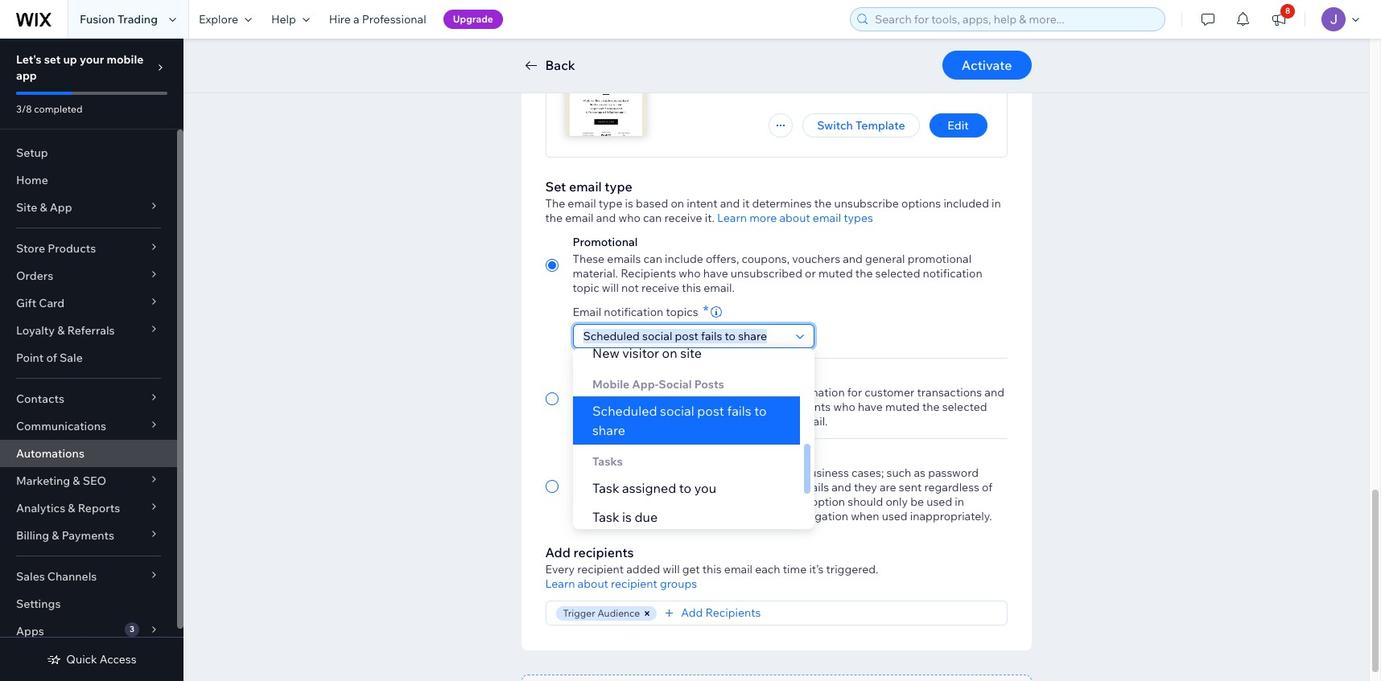 Task type: locate. For each thing, give the bounding box(es) containing it.
receive inside promotional these emails can include offers, coupons, vouchers and general promotional material. recipients who have unsubscribed or muted the selected notification topic will not receive this email.
[[642, 281, 679, 295]]

can inside promotional these emails can include offers, coupons, vouchers and general promotional material. recipients who have unsubscribed or muted the selected notification topic will not receive this email.
[[644, 252, 662, 266]]

regardless
[[924, 481, 980, 495]]

& left reports
[[68, 501, 75, 516]]

for inside the business transactional these emails provide essential business information for customer transactions and activities; such as order confirmations. recipients who have muted the selected email notification topic will not receive this email.
[[847, 386, 862, 400]]

0 horizontal spatial have
[[703, 266, 728, 281]]

& for loyalty
[[57, 324, 65, 338]]

1 horizontal spatial have
[[858, 400, 883, 415]]

for for information
[[847, 386, 862, 400]]

receive up email notification topics *
[[642, 281, 679, 295]]

topic up the email
[[573, 281, 599, 295]]

0 vertical spatial who
[[619, 211, 641, 225]]

business up option
[[803, 466, 849, 481]]

you inside business critical these emails should be sent only for critical business cases; such as password reset. recipients are unable to mute these emails and they are sent regardless of the recipient's consent to receive emails. this option should only be used in extreme cases as it may expose you to legal litigation when used inappropriately.
[[739, 510, 759, 524]]

1 vertical spatial not
[[715, 415, 732, 429]]

1 horizontal spatial selected
[[942, 400, 987, 415]]

0 horizontal spatial about
[[578, 577, 608, 592]]

2 task from the top
[[592, 510, 619, 526]]

0 vertical spatial on
[[671, 196, 684, 211]]

in down password
[[955, 495, 964, 510]]

billing
[[16, 529, 49, 543]]

not
[[622, 281, 639, 295], [715, 415, 732, 429]]

as right cases
[[651, 510, 662, 524]]

1 vertical spatial for
[[748, 466, 763, 481]]

0 horizontal spatial sent
[[698, 466, 721, 481]]

receive
[[664, 211, 702, 225], [642, 281, 679, 295], [735, 415, 772, 429], [707, 495, 745, 510]]

quick access
[[66, 653, 137, 667]]

help button
[[262, 0, 319, 39]]

receive inside business critical these emails should be sent only for critical business cases; such as password reset. recipients are unable to mute these emails and they are sent regardless of the recipient's consent to receive emails. this option should only be used in extreme cases as it may expose you to legal litigation when used inappropriately.
[[707, 495, 745, 510]]

1 vertical spatial learn
[[545, 577, 575, 592]]

1 these from the top
[[573, 252, 605, 266]]

add inside add recipients every recipient added will get this email each time it's triggered. learn about recipient groups
[[545, 545, 571, 561]]

1 horizontal spatial business
[[803, 466, 849, 481]]

of left sale
[[46, 351, 57, 365]]

gift card
[[16, 296, 65, 311]]

1 horizontal spatial learn
[[717, 211, 747, 225]]

business inside business critical these emails should be sent only for critical business cases; such as password reset. recipients are unable to mute these emails and they are sent regardless of the recipient's consent to receive emails. this option should only be used in extreme cases as it may expose you to legal litigation when used inappropriately.
[[573, 449, 620, 464]]

to right fails
[[754, 403, 766, 419]]

for inside business critical these emails should be sent only for critical business cases; such as password reset. recipients are unable to mute these emails and they are sent regardless of the recipient's consent to receive emails. this option should only be used in extreme cases as it may expose you to legal litigation when used inappropriately.
[[748, 466, 763, 481]]

email. up *
[[704, 281, 735, 295]]

who for email
[[619, 211, 641, 225]]

should up consent
[[644, 466, 679, 481]]

selected inside the business transactional these emails provide essential business information for customer transactions and activities; such as order confirmations. recipients who have muted the selected email notification topic will not receive this email.
[[942, 400, 987, 415]]

about right more
[[779, 211, 810, 225]]

0 horizontal spatial for
[[748, 466, 763, 481]]

1 horizontal spatial used
[[927, 495, 952, 510]]

fusion
[[80, 12, 115, 27]]

upgrade
[[453, 13, 493, 25]]

business for business transactional these emails provide essential business information for customer transactions and activities; such as order confirmations. recipients who have muted the selected email notification topic will not receive this email.
[[573, 369, 620, 383]]

such right 'cases;'
[[887, 466, 911, 481]]

notification inside the business transactional these emails provide essential business information for customer transactions and activities; such as order confirmations. recipients who have muted the selected email notification topic will not receive this email.
[[604, 415, 663, 429]]

0 horizontal spatial of
[[46, 351, 57, 365]]

0 horizontal spatial critical
[[623, 449, 658, 464]]

not inside the business transactional these emails provide essential business information for customer transactions and activities; such as order confirmations. recipients who have muted the selected email notification topic will not receive this email.
[[715, 415, 732, 429]]

assigned
[[622, 481, 676, 497]]

cases;
[[852, 466, 884, 481]]

seo
[[83, 474, 106, 489]]

material.
[[573, 266, 618, 281]]

1 horizontal spatial of
[[982, 481, 993, 495]]

0 horizontal spatial only
[[723, 466, 745, 481]]

0 horizontal spatial business
[[735, 386, 782, 400]]

only right they
[[886, 495, 908, 510]]

1 vertical spatial will
[[695, 415, 712, 429]]

payments
[[62, 529, 114, 543]]

be up consent
[[682, 466, 695, 481]]

inappropriately.
[[910, 510, 992, 524]]

1 horizontal spatial this
[[703, 563, 722, 577]]

1 vertical spatial be
[[911, 495, 924, 510]]

are right they
[[880, 481, 896, 495]]

who inside the email type is based on intent and it determines the unsubscribe options included in the email and who can receive it.
[[619, 211, 641, 225]]

1 horizontal spatial you
[[739, 510, 759, 524]]

the right vouchers
[[856, 266, 873, 281]]

the right customer
[[922, 400, 940, 415]]

of inside sidebar element
[[46, 351, 57, 365]]

is left "based"
[[625, 196, 633, 211]]

in right included at the right top
[[992, 196, 1001, 211]]

it left "may"
[[665, 510, 672, 524]]

and left they
[[832, 481, 851, 495]]

to left legal
[[761, 510, 772, 524]]

these inside promotional these emails can include offers, coupons, vouchers and general promotional material. recipients who have unsubscribed or muted the selected notification topic will not receive this email.
[[573, 252, 605, 266]]

1 vertical spatial add
[[681, 606, 703, 621]]

email. inside promotional these emails can include offers, coupons, vouchers and general promotional material. recipients who have unsubscribed or muted the selected notification topic will not receive this email.
[[704, 281, 735, 295]]

communications
[[16, 419, 106, 434]]

recipients up cases
[[605, 481, 660, 495]]

about
[[779, 211, 810, 225], [578, 577, 608, 592]]

1 vertical spatial you
[[739, 510, 759, 524]]

the
[[814, 196, 832, 211], [545, 211, 563, 225], [856, 266, 873, 281], [922, 400, 940, 415], [573, 495, 590, 510]]

automations
[[16, 447, 84, 461]]

type inside the email type is based on intent and it determines the unsubscribe options included in the email and who can receive it.
[[599, 196, 623, 211]]

add
[[545, 545, 571, 561], [681, 606, 703, 621]]

business
[[573, 369, 620, 383], [573, 449, 620, 464]]

will up email notification topics *
[[602, 281, 619, 295]]

should down 'cases;'
[[848, 495, 883, 510]]

& for billing
[[52, 529, 59, 543]]

1 vertical spatial on
[[662, 345, 677, 361]]

is left due
[[622, 510, 631, 526]]

the inside business critical these emails should be sent only for critical business cases; such as password reset. recipients are unable to mute these emails and they are sent regardless of the recipient's consent to receive emails. this option should only be used in extreme cases as it may expose you to legal litigation when used inappropriately.
[[573, 495, 590, 510]]

add down groups
[[681, 606, 703, 621]]

receive inside the email type is based on intent and it determines the unsubscribe options included in the email and who can receive it.
[[664, 211, 702, 225]]

have up *
[[703, 266, 728, 281]]

about inside add recipients every recipient added will get this email each time it's triggered. learn about recipient groups
[[578, 577, 608, 592]]

0 vertical spatial for
[[847, 386, 862, 400]]

reports
[[78, 501, 120, 516]]

Search for tools, apps, help & more... field
[[870, 8, 1160, 31]]

&
[[40, 200, 47, 215], [57, 324, 65, 338], [73, 474, 80, 489], [68, 501, 75, 516], [52, 529, 59, 543]]

this up topics
[[682, 281, 701, 295]]

get
[[682, 563, 700, 577]]

billing & payments button
[[0, 522, 177, 550]]

sent left mute
[[698, 466, 721, 481]]

2 these from the top
[[573, 386, 605, 400]]

0 vertical spatial notification
[[923, 266, 983, 281]]

0 vertical spatial is
[[625, 196, 633, 211]]

these inside the business transactional these emails provide essential business information for customer transactions and activities; such as order confirmations. recipients who have muted the selected email notification topic will not receive this email.
[[573, 386, 605, 400]]

recipients
[[621, 266, 676, 281], [775, 400, 831, 415], [605, 481, 660, 495], [706, 606, 761, 621]]

have right information
[[858, 400, 883, 415]]

automations link
[[0, 440, 177, 468]]

such down app-
[[625, 400, 650, 415]]

and inside business critical these emails should be sent only for critical business cases; such as password reset. recipients are unable to mute these emails and they are sent regardless of the recipient's consent to receive emails. this option should only be used in extreme cases as it may expose you to legal litigation when used inappropriately.
[[832, 481, 851, 495]]

0 horizontal spatial such
[[625, 400, 650, 415]]

setup link
[[0, 139, 177, 167]]

can left include
[[644, 252, 662, 266]]

business down new
[[573, 369, 620, 383]]

0 vertical spatial such
[[625, 400, 650, 415]]

0 vertical spatial of
[[46, 351, 57, 365]]

learn more about email types
[[717, 211, 873, 225]]

1 horizontal spatial for
[[847, 386, 862, 400]]

0 horizontal spatial topic
[[573, 281, 599, 295]]

on
[[671, 196, 684, 211], [662, 345, 677, 361]]

& inside dropdown button
[[57, 324, 65, 338]]

0 horizontal spatial in
[[955, 495, 964, 510]]

not down essential
[[715, 415, 732, 429]]

the inside promotional these emails can include offers, coupons, vouchers and general promotional material. recipients who have unsubscribed or muted the selected notification topic will not receive this email.
[[856, 266, 873, 281]]

learn right it.
[[717, 211, 747, 225]]

1 vertical spatial notification
[[604, 305, 664, 320]]

0 horizontal spatial be
[[682, 466, 695, 481]]

the left recipient's
[[573, 495, 590, 510]]

every
[[545, 563, 575, 577]]

2 horizontal spatial who
[[833, 400, 856, 415]]

1 horizontal spatial in
[[992, 196, 1001, 211]]

have inside promotional these emails can include offers, coupons, vouchers and general promotional material. recipients who have unsubscribed or muted the selected notification topic will not receive this email.
[[703, 266, 728, 281]]

task assigned to you
[[592, 481, 716, 497]]

scheduled social post fails to share option
[[573, 397, 800, 445]]

unable
[[682, 481, 717, 495]]

0 vertical spatial not
[[622, 281, 639, 295]]

notification up visitor
[[604, 305, 664, 320]]

0 horizontal spatial not
[[622, 281, 639, 295]]

2 vertical spatial who
[[833, 400, 856, 415]]

3
[[130, 625, 134, 635]]

are
[[663, 481, 679, 495], [880, 481, 896, 495]]

marketing & seo
[[16, 474, 106, 489]]

task down 'tasks'
[[592, 481, 619, 497]]

email down set email type
[[568, 196, 596, 211]]

you down mute
[[739, 510, 759, 524]]

who inside the business transactional these emails provide essential business information for customer transactions and activities; such as order confirmations. recipients who have muted the selected email notification topic will not receive this email.
[[833, 400, 856, 415]]

1 vertical spatial about
[[578, 577, 608, 592]]

new visitor on site
[[592, 345, 702, 361]]

learn
[[717, 211, 747, 225], [545, 577, 575, 592]]

1 horizontal spatial will
[[663, 563, 680, 577]]

business up fails
[[735, 386, 782, 400]]

type up promotional
[[605, 179, 632, 195]]

1 horizontal spatial about
[[779, 211, 810, 225]]

analytics & reports button
[[0, 495, 177, 522]]

this inside add recipients every recipient added will get this email each time it's triggered. learn about recipient groups
[[703, 563, 722, 577]]

1 horizontal spatial should
[[848, 495, 883, 510]]

used right when
[[882, 510, 908, 524]]

0 vertical spatial can
[[643, 211, 662, 225]]

1 horizontal spatial such
[[887, 466, 911, 481]]

1 vertical spatial these
[[573, 386, 605, 400]]

add for recipients
[[681, 606, 703, 621]]

3 these from the top
[[573, 466, 605, 481]]

selected up password
[[942, 400, 987, 415]]

these
[[763, 481, 793, 495]]

for left these
[[748, 466, 763, 481]]

0 vertical spatial have
[[703, 266, 728, 281]]

list box
[[573, 339, 814, 532]]

emails up recipient's
[[607, 466, 641, 481]]

about up trigger audience
[[578, 577, 608, 592]]

1 vertical spatial who
[[679, 266, 701, 281]]

1 vertical spatial selected
[[942, 400, 987, 415]]

these up scheduled on the bottom of page
[[573, 386, 605, 400]]

task
[[592, 481, 619, 497], [592, 510, 619, 526]]

this down information
[[775, 415, 794, 429]]

and right transactions
[[985, 386, 1005, 400]]

task for task is due
[[592, 510, 619, 526]]

quick access button
[[47, 653, 137, 667]]

add recipients
[[681, 606, 761, 621]]

notification down app-
[[604, 415, 663, 429]]

business inside business critical these emails should be sent only for critical business cases; such as password reset. recipients are unable to mute these emails and they are sent regardless of the recipient's consent to receive emails. this option should only be used in extreme cases as it may expose you to legal litigation when used inappropriately.
[[803, 466, 849, 481]]

fails
[[727, 403, 751, 419]]

for left customer
[[847, 386, 862, 400]]

1 horizontal spatial who
[[679, 266, 701, 281]]

business for business critical these emails should be sent only for critical business cases; such as password reset. recipients are unable to mute these emails and they are sent regardless of the recipient's consent to receive emails. this option should only be used in extreme cases as it may expose you to legal litigation when used inappropriately.
[[573, 449, 620, 464]]

these inside business critical these emails should be sent only for critical business cases; such as password reset. recipients are unable to mute these emails and they are sent regardless of the recipient's consent to receive emails. this option should only be used in extreme cases as it may expose you to legal litigation when used inappropriately.
[[573, 466, 605, 481]]

0 vertical spatial will
[[602, 281, 619, 295]]

1 task from the top
[[592, 481, 619, 497]]

and left general
[[843, 252, 863, 266]]

Email notification topics field
[[578, 325, 791, 348]]

gift card button
[[0, 290, 177, 317]]

& left the seo
[[73, 474, 80, 489]]

1 horizontal spatial topic
[[666, 415, 693, 429]]

0 vertical spatial muted
[[819, 266, 853, 281]]

critical
[[623, 449, 658, 464], [765, 466, 800, 481]]

1 horizontal spatial email.
[[797, 415, 828, 429]]

recipients up email notification topics *
[[621, 266, 676, 281]]

email down mobile
[[573, 415, 601, 429]]

you
[[694, 481, 716, 497], [739, 510, 759, 524]]

topic inside the business transactional these emails provide essential business information for customer transactions and activities; such as order confirmations. recipients who have muted the selected email notification topic will not receive this email.
[[666, 415, 693, 429]]

receive left it.
[[664, 211, 702, 225]]

it left determines
[[743, 196, 750, 211]]

back
[[545, 57, 575, 73]]

email notification topics *
[[573, 302, 709, 320]]

1 are from the left
[[663, 481, 679, 495]]

emails inside the business transactional these emails provide essential business information for customer transactions and activities; such as order confirmations. recipients who have muted the selected email notification topic will not receive this email.
[[607, 386, 641, 400]]

0 vertical spatial business
[[735, 386, 782, 400]]

who left offers,
[[679, 266, 701, 281]]

2 horizontal spatial will
[[695, 415, 712, 429]]

store products
[[16, 241, 96, 256]]

type
[[605, 179, 632, 195], [599, 196, 623, 211]]

0 vertical spatial as
[[652, 400, 664, 415]]

business down share
[[573, 449, 620, 464]]

1 vertical spatial muted
[[885, 400, 920, 415]]

1 vertical spatial type
[[599, 196, 623, 211]]

audience
[[598, 608, 640, 620]]

have inside the business transactional these emails provide essential business information for customer transactions and activities; such as order confirmations. recipients who have muted the selected email notification topic will not receive this email.
[[858, 400, 883, 415]]

task down the reset.
[[592, 510, 619, 526]]

template
[[856, 118, 905, 133]]

& inside popup button
[[40, 200, 47, 215]]

0 vertical spatial add
[[545, 545, 571, 561]]

notification right general
[[923, 266, 983, 281]]

to inside scheduled social post fails to share
[[754, 403, 766, 419]]

2 vertical spatial this
[[703, 563, 722, 577]]

type for set email type
[[605, 179, 632, 195]]

& for analytics
[[68, 501, 75, 516]]

sidebar element
[[0, 39, 184, 682]]

notification inside email notification topics *
[[604, 305, 664, 320]]

& inside popup button
[[73, 474, 80, 489]]

0 horizontal spatial email.
[[704, 281, 735, 295]]

learn up trigger
[[545, 577, 575, 592]]

preview image
[[565, 56, 646, 136]]

sent left regardless
[[899, 481, 922, 495]]

1 vertical spatial business
[[573, 449, 620, 464]]

who left customer
[[833, 400, 856, 415]]

selected down options
[[875, 266, 920, 281]]

will right social on the bottom
[[695, 415, 712, 429]]

email left "each"
[[724, 563, 753, 577]]

selected inside promotional these emails can include offers, coupons, vouchers and general promotional material. recipients who have unsubscribed or muted the selected notification topic will not receive this email.
[[875, 266, 920, 281]]

1 vertical spatial have
[[858, 400, 883, 415]]

receive right "post"
[[735, 415, 772, 429]]

emails inside promotional these emails can include offers, coupons, vouchers and general promotional material. recipients who have unsubscribed or muted the selected notification topic will not receive this email.
[[607, 252, 641, 266]]

email left types
[[813, 211, 841, 225]]

each
[[755, 563, 780, 577]]

have
[[703, 266, 728, 281], [858, 400, 883, 415]]

receive left emails.
[[707, 495, 745, 510]]

& right loyalty
[[57, 324, 65, 338]]

to
[[754, 403, 766, 419], [679, 481, 691, 497], [720, 481, 731, 495], [694, 495, 705, 510], [761, 510, 772, 524]]

0 horizontal spatial this
[[682, 281, 701, 295]]

0 vertical spatial learn
[[717, 211, 747, 225]]

1 horizontal spatial muted
[[885, 400, 920, 415]]

1 vertical spatial it
[[665, 510, 672, 524]]

emails down promotional
[[607, 252, 641, 266]]

will inside add recipients every recipient added will get this email each time it's triggered. learn about recipient groups
[[663, 563, 680, 577]]

critical up assigned
[[623, 449, 658, 464]]

fusion trading
[[80, 12, 158, 27]]

critical up this
[[765, 466, 800, 481]]

of right regardless
[[982, 481, 993, 495]]

this
[[682, 281, 701, 295], [775, 415, 794, 429], [703, 563, 722, 577]]

1 horizontal spatial not
[[715, 415, 732, 429]]

is inside the email type is based on intent and it determines the unsubscribe options included in the email and who can receive it.
[[625, 196, 633, 211]]

only right unable
[[723, 466, 745, 481]]

completed
[[34, 103, 82, 115]]

0 horizontal spatial add
[[545, 545, 571, 561]]

0 horizontal spatial muted
[[819, 266, 853, 281]]

the email type is based on intent and it determines the unsubscribe options included in the email and who can receive it.
[[545, 196, 1001, 225]]

topic inside promotional these emails can include offers, coupons, vouchers and general promotional material. recipients who have unsubscribed or muted the selected notification topic will not receive this email.
[[573, 281, 599, 295]]

1 horizontal spatial only
[[886, 495, 908, 510]]

email right set
[[569, 179, 602, 195]]

can left intent at the top of the page
[[643, 211, 662, 225]]

in inside business critical these emails should be sent only for critical business cases; such as password reset. recipients are unable to mute these emails and they are sent regardless of the recipient's consent to receive emails. this option should only be used in extreme cases as it may expose you to legal litigation when used inappropriately.
[[955, 495, 964, 510]]

cases
[[618, 510, 648, 524]]

emails up the litigation
[[795, 481, 829, 495]]

0 vertical spatial about
[[779, 211, 810, 225]]

1 vertical spatial this
[[775, 415, 794, 429]]

1 vertical spatial can
[[644, 252, 662, 266]]

0 vertical spatial it
[[743, 196, 750, 211]]

not inside promotional these emails can include offers, coupons, vouchers and general promotional material. recipients who have unsubscribed or muted the selected notification topic will not receive this email.
[[622, 281, 639, 295]]

1 vertical spatial task
[[592, 510, 619, 526]]

professional
[[362, 12, 426, 27]]

added
[[626, 563, 660, 577]]

customer
[[865, 386, 915, 400]]

email. inside the business transactional these emails provide essential business information for customer transactions and activities; such as order confirmations. recipients who have muted the selected email notification topic will not receive this email.
[[797, 415, 828, 429]]

be
[[682, 466, 695, 481], [911, 495, 924, 510]]

as
[[652, 400, 664, 415], [914, 466, 926, 481], [651, 510, 662, 524]]

0 horizontal spatial selected
[[875, 266, 920, 281]]

and
[[720, 196, 740, 211], [596, 211, 616, 225], [843, 252, 863, 266], [985, 386, 1005, 400], [832, 481, 851, 495]]

extreme
[[573, 510, 616, 524]]

learn inside add recipients every recipient added will get this email each time it's triggered. learn about recipient groups
[[545, 577, 575, 592]]

share
[[592, 423, 625, 439]]

contacts button
[[0, 386, 177, 413]]

when
[[851, 510, 879, 524]]

these up recipient's
[[573, 466, 605, 481]]

as left password
[[914, 466, 926, 481]]

1 vertical spatial is
[[622, 510, 631, 526]]

1 horizontal spatial critical
[[765, 466, 800, 481]]

recipients right fails
[[775, 400, 831, 415]]

2 vertical spatial will
[[663, 563, 680, 577]]

& for site
[[40, 200, 47, 215]]

set
[[44, 52, 61, 67]]

0 vertical spatial this
[[682, 281, 701, 295]]

hire
[[329, 12, 351, 27]]

& for marketing
[[73, 474, 80, 489]]

as down mobile app-social posts
[[652, 400, 664, 415]]

these down promotional
[[573, 252, 605, 266]]

add recipients button
[[662, 606, 761, 621]]

8
[[1285, 6, 1291, 16]]

1 vertical spatial in
[[955, 495, 964, 510]]

1 vertical spatial email.
[[797, 415, 828, 429]]

switch
[[817, 118, 853, 133]]

email. down information
[[797, 415, 828, 429]]

will left get
[[663, 563, 680, 577]]

0 horizontal spatial used
[[882, 510, 908, 524]]

scheduled social post fails to share
[[592, 403, 766, 439]]

1 vertical spatial as
[[914, 466, 926, 481]]

are left unable
[[663, 481, 679, 495]]

app
[[16, 68, 37, 83]]

0 horizontal spatial are
[[663, 481, 679, 495]]

topic
[[573, 281, 599, 295], [666, 415, 693, 429]]

loyalty
[[16, 324, 55, 338]]

0 vertical spatial selected
[[875, 266, 920, 281]]

1 horizontal spatial add
[[681, 606, 703, 621]]

1 business from the top
[[573, 369, 620, 383]]

confirmations.
[[698, 400, 773, 415]]

1 vertical spatial such
[[887, 466, 911, 481]]

gift
[[16, 296, 36, 311]]

not up email notification topics *
[[622, 281, 639, 295]]

can
[[643, 211, 662, 225], [644, 252, 662, 266]]

1 horizontal spatial it
[[743, 196, 750, 211]]

on left intent at the top of the page
[[671, 196, 684, 211]]

business inside the business transactional these emails provide essential business information for customer transactions and activities; such as order confirmations. recipients who have muted the selected email notification topic will not receive this email.
[[573, 369, 620, 383]]

2 business from the top
[[573, 449, 620, 464]]

on left site
[[662, 345, 677, 361]]

business inside the business transactional these emails provide essential business information for customer transactions and activities; such as order confirmations. recipients who have muted the selected email notification topic will not receive this email.
[[735, 386, 782, 400]]



Task type: vqa. For each thing, say whether or not it's contained in the screenshot.
rightmost be
yes



Task type: describe. For each thing, give the bounding box(es) containing it.
quick
[[66, 653, 97, 667]]

tasks
[[592, 455, 622, 469]]

recipients inside the business transactional these emails provide essential business information for customer transactions and activities; such as order confirmations. recipients who have muted the selected email notification topic will not receive this email.
[[775, 400, 831, 415]]

0 vertical spatial you
[[694, 481, 716, 497]]

on inside list box
[[662, 345, 677, 361]]

on inside the email type is based on intent and it determines the unsubscribe options included in the email and who can receive it.
[[671, 196, 684, 211]]

will inside promotional these emails can include offers, coupons, vouchers and general promotional material. recipients who have unsubscribed or muted the selected notification topic will not receive this email.
[[602, 281, 619, 295]]

sales channels button
[[0, 563, 177, 591]]

set email type
[[545, 179, 632, 195]]

general
[[865, 252, 905, 266]]

and right it.
[[720, 196, 740, 211]]

for for only
[[748, 466, 763, 481]]

litigation
[[802, 510, 848, 524]]

recipients
[[573, 545, 634, 561]]

this inside the business transactional these emails provide essential business information for customer transactions and activities; such as order confirmations. recipients who have muted the selected email notification topic will not receive this email.
[[775, 415, 794, 429]]

1 horizontal spatial be
[[911, 495, 924, 510]]

they
[[854, 481, 877, 495]]

explore
[[199, 12, 238, 27]]

store
[[16, 241, 45, 256]]

vouchers
[[792, 252, 840, 266]]

unsubscribe
[[834, 196, 899, 211]]

1 horizontal spatial sent
[[899, 481, 922, 495]]

add for recipients
[[545, 545, 571, 561]]

order
[[667, 400, 695, 415]]

learn about recipient groups link
[[545, 577, 697, 592]]

task is due
[[592, 510, 657, 526]]

recipients down add recipients every recipient added will get this email each time it's triggered. learn about recipient groups
[[706, 606, 761, 621]]

home
[[16, 173, 48, 188]]

type for the email type is based on intent and it determines the unsubscribe options included in the email and who can receive it.
[[599, 196, 623, 211]]

scheduled
[[592, 403, 657, 419]]

8 button
[[1261, 0, 1297, 39]]

the left types
[[814, 196, 832, 211]]

recipients inside business critical these emails should be sent only for critical business cases; such as password reset. recipients are unable to mute these emails and they are sent regardless of the recipient's consent to receive emails. this option should only be used in extreme cases as it may expose you to legal litigation when used inappropriately.
[[605, 481, 660, 495]]

and up promotional
[[596, 211, 616, 225]]

task for task assigned to you
[[592, 481, 619, 497]]

email inside the business transactional these emails provide essential business information for customer transactions and activities; such as order confirmations. recipients who have muted the selected email notification topic will not receive this email.
[[573, 415, 601, 429]]

access
[[100, 653, 137, 667]]

more
[[750, 211, 777, 225]]

to right consent
[[694, 495, 705, 510]]

options
[[902, 196, 941, 211]]

app
[[50, 200, 72, 215]]

app-
[[632, 378, 658, 392]]

1 vertical spatial critical
[[765, 466, 800, 481]]

recipient's
[[593, 495, 647, 510]]

list box containing new visitor on site
[[573, 339, 814, 532]]

trigger audience
[[563, 608, 640, 620]]

and inside promotional these emails can include offers, coupons, vouchers and general promotional material. recipients who have unsubscribed or muted the selected notification topic will not receive this email.
[[843, 252, 863, 266]]

it inside the email type is based on intent and it determines the unsubscribe options included in the email and who can receive it.
[[743, 196, 750, 211]]

to up "may"
[[679, 481, 691, 497]]

mobile
[[592, 378, 629, 392]]

edit button
[[929, 113, 987, 138]]

as inside the business transactional these emails provide essential business information for customer transactions and activities; such as order confirmations. recipients who have muted the selected email notification topic will not receive this email.
[[652, 400, 664, 415]]

provide
[[644, 386, 684, 400]]

upgrade button
[[443, 10, 503, 29]]

transactions
[[917, 386, 982, 400]]

point of sale link
[[0, 345, 177, 372]]

and inside the business transactional these emails provide essential business information for customer transactions and activities; such as order confirmations. recipients who have muted the selected email notification topic will not receive this email.
[[985, 386, 1005, 400]]

hire a professional
[[329, 12, 426, 27]]

analytics & reports
[[16, 501, 120, 516]]

site
[[16, 200, 37, 215]]

essential
[[686, 386, 733, 400]]

store products button
[[0, 235, 177, 262]]

card
[[39, 296, 65, 311]]

expose
[[699, 510, 737, 524]]

0 vertical spatial critical
[[623, 449, 658, 464]]

types
[[844, 211, 873, 225]]

site & app button
[[0, 194, 177, 221]]

0 vertical spatial should
[[644, 466, 679, 481]]

hire a professional link
[[319, 0, 436, 39]]

option
[[811, 495, 845, 510]]

the inside the business transactional these emails provide essential business information for customer transactions and activities; such as order confirmations. recipients who have muted the selected email notification topic will not receive this email.
[[922, 400, 940, 415]]

in inside the email type is based on intent and it determines the unsubscribe options included in the email and who can receive it.
[[992, 196, 1001, 211]]

will inside the business transactional these emails provide essential business information for customer transactions and activities; such as order confirmations. recipients who have muted the selected email notification topic will not receive this email.
[[695, 415, 712, 429]]

marketing & seo button
[[0, 468, 177, 495]]

email right the the
[[565, 211, 594, 225]]

1 vertical spatial should
[[848, 495, 883, 510]]

site
[[680, 345, 702, 361]]

topics
[[666, 305, 698, 320]]

this inside promotional these emails can include offers, coupons, vouchers and general promotional material. recipients who have unsubscribed or muted the selected notification topic will not receive this email.
[[682, 281, 701, 295]]

who inside promotional these emails can include offers, coupons, vouchers and general promotional material. recipients who have unsubscribed or muted the selected notification topic will not receive this email.
[[679, 266, 701, 281]]

muted inside the business transactional these emails provide essential business information for customer transactions and activities; such as order confirmations. recipients who have muted the selected email notification topic will not receive this email.
[[885, 400, 920, 415]]

home link
[[0, 167, 177, 194]]

0 vertical spatial only
[[723, 466, 745, 481]]

based
[[636, 196, 668, 211]]

social
[[660, 403, 694, 419]]

sales channels
[[16, 570, 97, 584]]

edit
[[948, 118, 969, 133]]

coupons,
[[742, 252, 790, 266]]

communications button
[[0, 413, 177, 440]]

switch template button
[[803, 113, 920, 138]]

help
[[271, 12, 296, 27]]

it inside business critical these emails should be sent only for critical business cases; such as password reset. recipients are unable to mute these emails and they are sent regardless of the recipient's consent to receive emails. this option should only be used in extreme cases as it may expose you to legal litigation when used inappropriately.
[[665, 510, 672, 524]]

recipient up audience
[[611, 577, 658, 592]]

these for business transactional
[[573, 386, 605, 400]]

recipients inside promotional these emails can include offers, coupons, vouchers and general promotional material. recipients who have unsubscribed or muted the selected notification topic will not receive this email.
[[621, 266, 676, 281]]

groups
[[660, 577, 697, 592]]

new
[[592, 345, 619, 361]]

2 vertical spatial as
[[651, 510, 662, 524]]

such inside business critical these emails should be sent only for critical business cases; such as password reset. recipients are unable to mute these emails and they are sent regardless of the recipient's consent to receive emails. this option should only be used in extreme cases as it may expose you to legal litigation when used inappropriately.
[[887, 466, 911, 481]]

it's
[[809, 563, 824, 577]]

setup
[[16, 146, 48, 160]]

business critical these emails should be sent only for critical business cases; such as password reset. recipients are unable to mute these emails and they are sent regardless of the recipient's consent to receive emails. this option should only be used in extreme cases as it may expose you to legal litigation when used inappropriately.
[[573, 449, 993, 524]]

mobile
[[107, 52, 144, 67]]

billing & payments
[[16, 529, 114, 543]]

time
[[783, 563, 807, 577]]

learn more about email types link
[[717, 211, 873, 225]]

can inside the email type is based on intent and it determines the unsubscribe options included in the email and who can receive it.
[[643, 211, 662, 225]]

sales
[[16, 570, 45, 584]]

notification inside promotional these emails can include offers, coupons, vouchers and general promotional material. recipients who have unsubscribed or muted the selected notification topic will not receive this email.
[[923, 266, 983, 281]]

2 are from the left
[[880, 481, 896, 495]]

site & app
[[16, 200, 72, 215]]

such inside the business transactional these emails provide essential business information for customer transactions and activities; such as order confirmations. recipients who have muted the selected email notification topic will not receive this email.
[[625, 400, 650, 415]]

0 vertical spatial be
[[682, 466, 695, 481]]

marketing
[[16, 474, 70, 489]]

receive inside the business transactional these emails provide essential business information for customer transactions and activities; such as order confirmations. recipients who have muted the selected email notification topic will not receive this email.
[[735, 415, 772, 429]]

the down set
[[545, 211, 563, 225]]

mobile app-social posts
[[592, 378, 724, 392]]

to left mute
[[720, 481, 731, 495]]

activities;
[[573, 400, 623, 415]]

of inside business critical these emails should be sent only for critical business cases; such as password reset. recipients are unable to mute these emails and they are sent regardless of the recipient's consent to receive emails. this option should only be used in extreme cases as it may expose you to legal litigation when used inappropriately.
[[982, 481, 993, 495]]

3/8 completed
[[16, 103, 82, 115]]

apps
[[16, 625, 44, 639]]

let's set up your mobile app
[[16, 52, 144, 83]]

social
[[658, 378, 691, 392]]

email inside add recipients every recipient added will get this email each time it's triggered. learn about recipient groups
[[724, 563, 753, 577]]

referrals
[[67, 324, 115, 338]]

sale
[[60, 351, 83, 365]]

who for transactional
[[833, 400, 856, 415]]

promotional these emails can include offers, coupons, vouchers and general promotional material. recipients who have unsubscribed or muted the selected notification topic will not receive this email.
[[573, 235, 983, 295]]

muted inside promotional these emails can include offers, coupons, vouchers and general promotional material. recipients who have unsubscribed or muted the selected notification topic will not receive this email.
[[819, 266, 853, 281]]

offers,
[[706, 252, 739, 266]]

orders button
[[0, 262, 177, 290]]

these for business critical
[[573, 466, 605, 481]]

post
[[697, 403, 724, 419]]

point
[[16, 351, 44, 365]]

settings
[[16, 597, 61, 612]]

recipient down the recipients
[[577, 563, 624, 577]]



